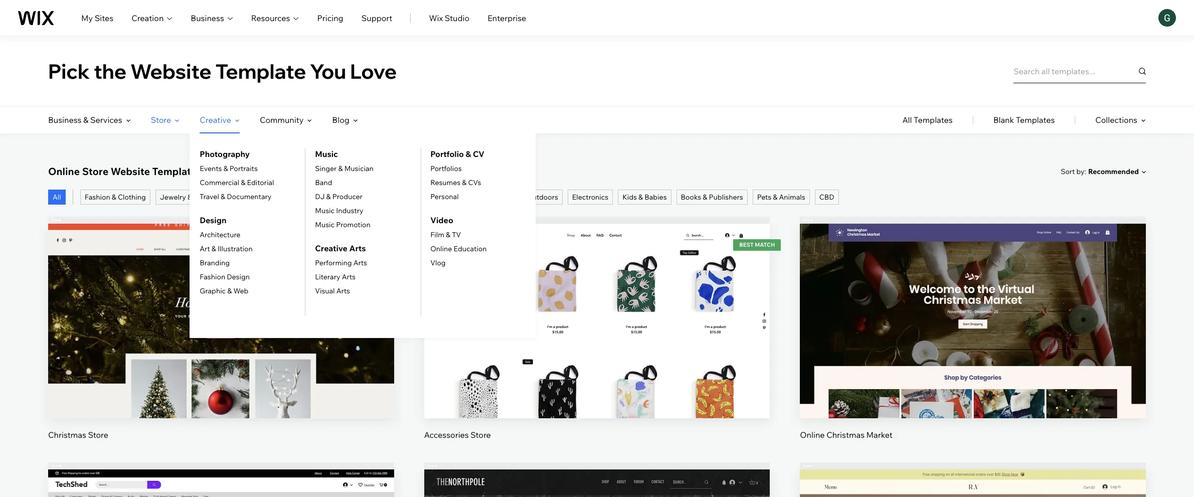 Task type: vqa. For each thing, say whether or not it's contained in the screenshot.
View in Christmas Store group
yes



Task type: describe. For each thing, give the bounding box(es) containing it.
cvs
[[468, 178, 481, 187]]

edit
[[966, 301, 981, 311]]

templates for blank templates
[[1017, 115, 1055, 125]]

& right art
[[212, 244, 216, 253]]

blank
[[994, 115, 1015, 125]]

sort by:
[[1061, 167, 1087, 176]]

store for christmas store
[[88, 430, 108, 440]]

performing arts link
[[315, 258, 367, 267]]

books
[[681, 193, 702, 202]]

dj
[[315, 192, 325, 201]]

recommended
[[1089, 167, 1140, 176]]

online christmas market
[[801, 430, 893, 440]]

my
[[81, 13, 93, 23]]

0 horizontal spatial design
[[200, 215, 227, 225]]

enterprise
[[488, 13, 527, 23]]

support
[[362, 13, 393, 23]]

template
[[216, 58, 306, 84]]

band
[[315, 178, 332, 187]]

& left web
[[227, 287, 232, 296]]

Search search field
[[1014, 59, 1147, 83]]

food
[[438, 193, 455, 202]]

jewelry & accessories link
[[155, 190, 237, 205]]

singer & musician link
[[315, 164, 374, 173]]

branding
[[200, 258, 230, 267]]

market
[[867, 430, 893, 440]]

resumes
[[431, 178, 461, 187]]

templates for all templates
[[914, 115, 953, 125]]

wellness
[[395, 193, 424, 202]]

1 vertical spatial design
[[227, 272, 250, 282]]

art
[[200, 244, 210, 253]]

you
[[310, 58, 346, 84]]

decor
[[330, 193, 350, 202]]

2 music from the top
[[315, 206, 335, 215]]

christmas inside group
[[48, 430, 86, 440]]

film
[[431, 230, 445, 239]]

music link
[[315, 148, 338, 160]]

singer
[[315, 164, 337, 173]]

fashion & clothing
[[85, 193, 146, 202]]

design link
[[200, 214, 227, 226]]

online education link
[[431, 244, 487, 253]]

& right the beauty
[[389, 193, 393, 202]]

online for online christmas market
[[801, 430, 825, 440]]

music industry link
[[315, 206, 364, 215]]

portfolio & cv link
[[431, 148, 485, 160]]

documentary
[[227, 192, 272, 201]]

portfolio & cv portfolios resumes & cvs personal
[[431, 149, 485, 201]]

blank templates link
[[994, 106, 1055, 133]]

& down photography
[[224, 164, 228, 173]]

home & decor link
[[298, 190, 354, 205]]

0 horizontal spatial templates
[[152, 165, 202, 178]]

photography link
[[200, 148, 250, 160]]

graphic & web link
[[200, 287, 249, 296]]

crafts
[[268, 193, 288, 202]]

architecture link
[[200, 230, 241, 239]]

view button inside christmas store group
[[197, 328, 245, 352]]

arts & crafts link
[[242, 190, 293, 205]]

online inside video film & tv online education vlog
[[431, 244, 452, 253]]

online for online store website templates
[[48, 165, 80, 178]]

3 music from the top
[[315, 220, 335, 229]]

fashion design link
[[200, 272, 250, 282]]

& left clothing
[[112, 193, 116, 202]]

music singer & musician band dj & producer music industry music promotion
[[315, 149, 374, 229]]

clothing
[[118, 193, 146, 202]]

personal link
[[431, 192, 459, 201]]

band link
[[315, 178, 332, 187]]

arts down creative arts link at the left of page
[[354, 258, 367, 267]]

jewelry
[[160, 193, 186, 202]]

& right jewelry
[[188, 193, 192, 202]]

view button inside online christmas market group
[[950, 328, 997, 352]]

online store website templates - home goods store image
[[801, 470, 1147, 497]]

pick the website template you love
[[48, 58, 397, 84]]

commercial & editorial link
[[200, 178, 274, 187]]

cv
[[473, 149, 485, 159]]

& left services
[[83, 115, 89, 125]]

my sites link
[[81, 12, 113, 24]]

cbd
[[820, 193, 835, 202]]

travel & documentary link
[[200, 192, 272, 201]]

online store website templates - electronics store image
[[48, 470, 394, 497]]

creation button
[[132, 12, 173, 24]]

categories by subject element
[[48, 106, 536, 338]]

& left the decor
[[324, 193, 328, 202]]

blog
[[332, 115, 350, 125]]

& inside video film & tv online education vlog
[[446, 230, 451, 239]]

video film & tv online education vlog
[[431, 215, 487, 267]]

portraits
[[230, 164, 258, 173]]

industry
[[336, 206, 364, 215]]

& right the "books" in the top right of the page
[[703, 193, 708, 202]]

tv
[[452, 230, 461, 239]]

commercial
[[200, 178, 239, 187]]

pricing link
[[317, 12, 344, 24]]

all for all templates
[[903, 115, 913, 125]]

christmas store
[[48, 430, 108, 440]]

sports
[[497, 193, 519, 202]]

& right dj
[[326, 192, 331, 201]]

& left cv
[[466, 149, 471, 159]]

resumes & cvs link
[[431, 178, 481, 187]]

all for all
[[53, 193, 61, 202]]

kids & babies
[[623, 193, 667, 202]]

personal
[[431, 192, 459, 201]]

food & drinks
[[438, 193, 483, 202]]

arts down 'performing arts' link
[[342, 272, 356, 282]]

beauty
[[364, 193, 387, 202]]

edit button
[[950, 294, 997, 318]]

arts up 'performing arts' link
[[350, 243, 366, 253]]

& right kids
[[639, 193, 643, 202]]



Task type: locate. For each thing, give the bounding box(es) containing it.
online store website templates
[[48, 165, 202, 178]]

1 horizontal spatial fashion
[[200, 272, 225, 282]]

website
[[130, 58, 212, 84], [111, 165, 150, 178]]

arts down the editorial at left top
[[247, 193, 261, 202]]

my sites
[[81, 13, 113, 23]]

business inside categories by subject element
[[48, 115, 82, 125]]

store inside "group"
[[471, 430, 491, 440]]

music down home & decor link
[[315, 206, 335, 215]]

business for business & services
[[48, 115, 82, 125]]

online store website templates - christmas store image
[[48, 224, 394, 418]]

0 vertical spatial accessories
[[194, 193, 233, 202]]

& right sports
[[521, 193, 525, 202]]

fashion left clothing
[[85, 193, 110, 202]]

graphic
[[200, 287, 226, 296]]

design
[[200, 215, 227, 225], [227, 272, 250, 282]]

website for the
[[130, 58, 212, 84]]

pick
[[48, 58, 90, 84]]

creative arts performing arts literary arts visual arts
[[315, 243, 367, 296]]

1 horizontal spatial christmas
[[827, 430, 865, 440]]

wix
[[429, 13, 443, 23]]

music down music industry link
[[315, 220, 335, 229]]

online store website templates - online christmas market image
[[801, 224, 1147, 418]]

video link
[[431, 214, 454, 226]]

creation
[[132, 13, 164, 23]]

1 horizontal spatial online
[[431, 244, 452, 253]]

templates inside all templates link
[[914, 115, 953, 125]]

books & publishers link
[[677, 190, 748, 205]]

view
[[212, 335, 231, 345], [964, 335, 983, 345]]

support link
[[362, 12, 393, 24]]

christmas
[[48, 430, 86, 440], [827, 430, 865, 440]]

1 horizontal spatial view
[[964, 335, 983, 345]]

0 vertical spatial website
[[130, 58, 212, 84]]

categories. use the left and right arrow keys to navigate the menu element
[[0, 106, 1195, 338]]

view for view popup button in online christmas market group
[[964, 335, 983, 345]]

creative up performing at the left bottom
[[315, 243, 348, 253]]

accessories store group
[[424, 217, 770, 441]]

0 horizontal spatial fashion
[[85, 193, 110, 202]]

1 view from the left
[[212, 335, 231, 345]]

christmas store group
[[48, 217, 394, 441]]

literary
[[315, 272, 340, 282]]

business
[[191, 13, 224, 23], [48, 115, 82, 125]]

0 vertical spatial business
[[191, 13, 224, 23]]

& right food in the top left of the page
[[456, 193, 461, 202]]

1 vertical spatial all
[[53, 193, 61, 202]]

literary arts link
[[315, 272, 356, 282]]

2 view from the left
[[964, 335, 983, 345]]

1 vertical spatial online
[[431, 244, 452, 253]]

& inside 'link'
[[773, 193, 778, 202]]

& right singer
[[338, 164, 343, 173]]

arts down literary arts link
[[337, 287, 350, 296]]

online inside online christmas market group
[[801, 430, 825, 440]]

0 vertical spatial design
[[200, 215, 227, 225]]

1 horizontal spatial accessories
[[424, 430, 469, 440]]

business inside popup button
[[191, 13, 224, 23]]

photography events & portraits commercial & editorial travel & documentary
[[200, 149, 274, 201]]

online christmas market group
[[801, 217, 1147, 441]]

accessories inside "group"
[[424, 430, 469, 440]]

0 vertical spatial online
[[48, 165, 80, 178]]

resources button
[[251, 12, 299, 24]]

community
[[260, 115, 304, 125]]

0 horizontal spatial online
[[48, 165, 80, 178]]

0 horizontal spatial view button
[[197, 328, 245, 352]]

1 vertical spatial website
[[111, 165, 150, 178]]

& right pets at the right
[[773, 193, 778, 202]]

& left cvs
[[462, 178, 467, 187]]

0 vertical spatial all
[[903, 115, 913, 125]]

store inside categories by subject element
[[151, 115, 171, 125]]

online store website templates - backpack store image
[[424, 470, 770, 497]]

vlog link
[[431, 258, 446, 267]]

1 vertical spatial music
[[315, 206, 335, 215]]

store inside group
[[88, 430, 108, 440]]

None search field
[[1014, 59, 1147, 83]]

0 vertical spatial creative
[[200, 115, 231, 125]]

fashion inside design architecture art & illustration branding fashion design graphic & web
[[200, 272, 225, 282]]

website for store
[[111, 165, 150, 178]]

view button down 'graphic & web' link
[[197, 328, 245, 352]]

1 horizontal spatial templates
[[914, 115, 953, 125]]

online
[[48, 165, 80, 178], [431, 244, 452, 253], [801, 430, 825, 440]]

creative for creative arts performing arts literary arts visual arts
[[315, 243, 348, 253]]

0 vertical spatial music
[[315, 149, 338, 159]]

pricing
[[317, 13, 344, 23]]

1 christmas from the left
[[48, 430, 86, 440]]

accessories store
[[424, 430, 491, 440]]

design up architecture
[[200, 215, 227, 225]]

studio
[[445, 13, 470, 23]]

2 vertical spatial online
[[801, 430, 825, 440]]

love
[[350, 58, 397, 84]]

vlog
[[431, 258, 446, 267]]

portfolio
[[431, 149, 464, 159]]

publishers
[[709, 193, 744, 202]]

1 vertical spatial business
[[48, 115, 82, 125]]

sports & outdoors
[[497, 193, 558, 202]]

producer
[[333, 192, 363, 201]]

1 music from the top
[[315, 149, 338, 159]]

0 vertical spatial fashion
[[85, 193, 110, 202]]

view inside online christmas market group
[[964, 335, 983, 345]]

services
[[90, 115, 122, 125]]

home
[[302, 193, 322, 202]]

beauty & wellness link
[[359, 190, 428, 205]]

babies
[[645, 193, 667, 202]]

animals
[[780, 193, 806, 202]]

0 horizontal spatial business
[[48, 115, 82, 125]]

store for accessories store
[[471, 430, 491, 440]]

creative up photography
[[200, 115, 231, 125]]

performing
[[315, 258, 352, 267]]

1 view button from the left
[[197, 328, 245, 352]]

editorial
[[247, 178, 274, 187]]

events
[[200, 164, 222, 173]]

& right travel
[[221, 192, 225, 201]]

all inside generic categories element
[[903, 115, 913, 125]]

arts
[[247, 193, 261, 202], [350, 243, 366, 253], [354, 258, 367, 267], [342, 272, 356, 282], [337, 287, 350, 296]]

1 horizontal spatial all
[[903, 115, 913, 125]]

sites
[[95, 13, 113, 23]]

kids
[[623, 193, 637, 202]]

blank templates
[[994, 115, 1055, 125]]

food & drinks link
[[433, 190, 488, 205]]

& left crafts
[[262, 193, 267, 202]]

by:
[[1077, 167, 1087, 176]]

& down portraits
[[241, 178, 246, 187]]

2 christmas from the left
[[827, 430, 865, 440]]

1 horizontal spatial design
[[227, 272, 250, 282]]

1 vertical spatial creative
[[315, 243, 348, 253]]

resources
[[251, 13, 290, 23]]

drinks
[[462, 193, 483, 202]]

electronics
[[573, 193, 609, 202]]

film & tv link
[[431, 230, 461, 239]]

business button
[[191, 12, 233, 24]]

creative arts link
[[315, 242, 366, 254]]

2 view button from the left
[[950, 328, 997, 352]]

profile image image
[[1159, 9, 1177, 27]]

video
[[431, 215, 454, 225]]

view down edit button
[[964, 335, 983, 345]]

2 horizontal spatial templates
[[1017, 115, 1055, 125]]

2 horizontal spatial online
[[801, 430, 825, 440]]

christmas inside group
[[827, 430, 865, 440]]

0 horizontal spatial christmas
[[48, 430, 86, 440]]

design up web
[[227, 272, 250, 282]]

all templates link
[[903, 106, 953, 133]]

online store website templates - accessories store image
[[424, 224, 770, 418]]

view button
[[197, 328, 245, 352], [950, 328, 997, 352]]

business for business
[[191, 13, 224, 23]]

sort
[[1061, 167, 1076, 176]]

the
[[94, 58, 127, 84]]

visual arts link
[[315, 287, 350, 296]]

0 horizontal spatial all
[[53, 193, 61, 202]]

music promotion link
[[315, 220, 371, 229]]

collections
[[1096, 115, 1138, 125]]

view down 'graphic & web' link
[[212, 335, 231, 345]]

view inside christmas store group
[[212, 335, 231, 345]]

1 vertical spatial fashion
[[200, 272, 225, 282]]

fashion up graphic
[[200, 272, 225, 282]]

jewelry & accessories
[[160, 193, 233, 202]]

0 horizontal spatial creative
[[200, 115, 231, 125]]

view for view popup button in the christmas store group
[[212, 335, 231, 345]]

& left tv
[[446, 230, 451, 239]]

creative for creative
[[200, 115, 231, 125]]

accessories
[[194, 193, 233, 202], [424, 430, 469, 440]]

kids & babies link
[[618, 190, 672, 205]]

events & portraits link
[[200, 164, 258, 173]]

music up singer
[[315, 149, 338, 159]]

pets & animals
[[758, 193, 806, 202]]

home & decor
[[302, 193, 350, 202]]

portfolios link
[[431, 164, 462, 173]]

creative inside creative arts performing arts literary arts visual arts
[[315, 243, 348, 253]]

0 horizontal spatial accessories
[[194, 193, 233, 202]]

web
[[234, 287, 249, 296]]

store for online store website templates
[[82, 165, 109, 178]]

view button down edit button
[[950, 328, 997, 352]]

generic categories element
[[903, 106, 1147, 133]]

all templates
[[903, 115, 953, 125]]

1 horizontal spatial view button
[[950, 328, 997, 352]]

0 horizontal spatial view
[[212, 335, 231, 345]]

2 vertical spatial music
[[315, 220, 335, 229]]

1 horizontal spatial creative
[[315, 243, 348, 253]]

beauty & wellness
[[364, 193, 424, 202]]

music
[[315, 149, 338, 159], [315, 206, 335, 215], [315, 220, 335, 229]]

templates inside the blank templates link
[[1017, 115, 1055, 125]]

1 horizontal spatial business
[[191, 13, 224, 23]]

art & illustration link
[[200, 244, 253, 253]]

1 vertical spatial accessories
[[424, 430, 469, 440]]



